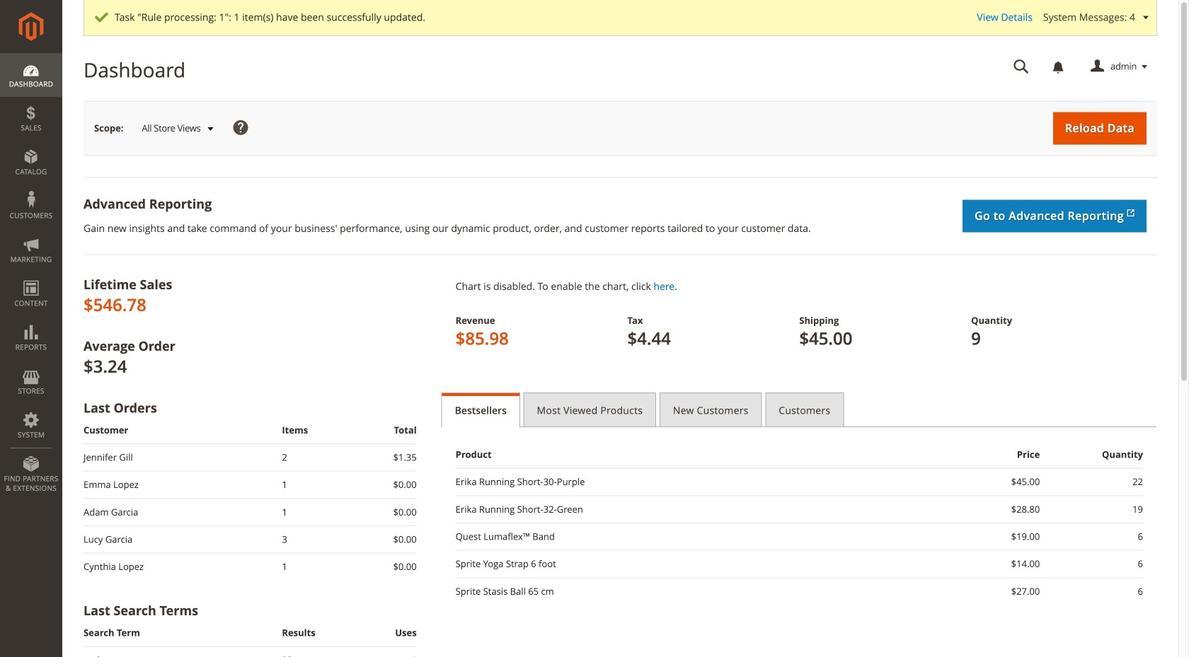 Task type: vqa. For each thing, say whether or not it's contained in the screenshot.
tab list
yes



Task type: locate. For each thing, give the bounding box(es) containing it.
tab list
[[442, 393, 1158, 428]]

None text field
[[1004, 55, 1040, 79]]

magento admin panel image
[[19, 12, 44, 41]]

menu bar
[[0, 53, 62, 501]]



